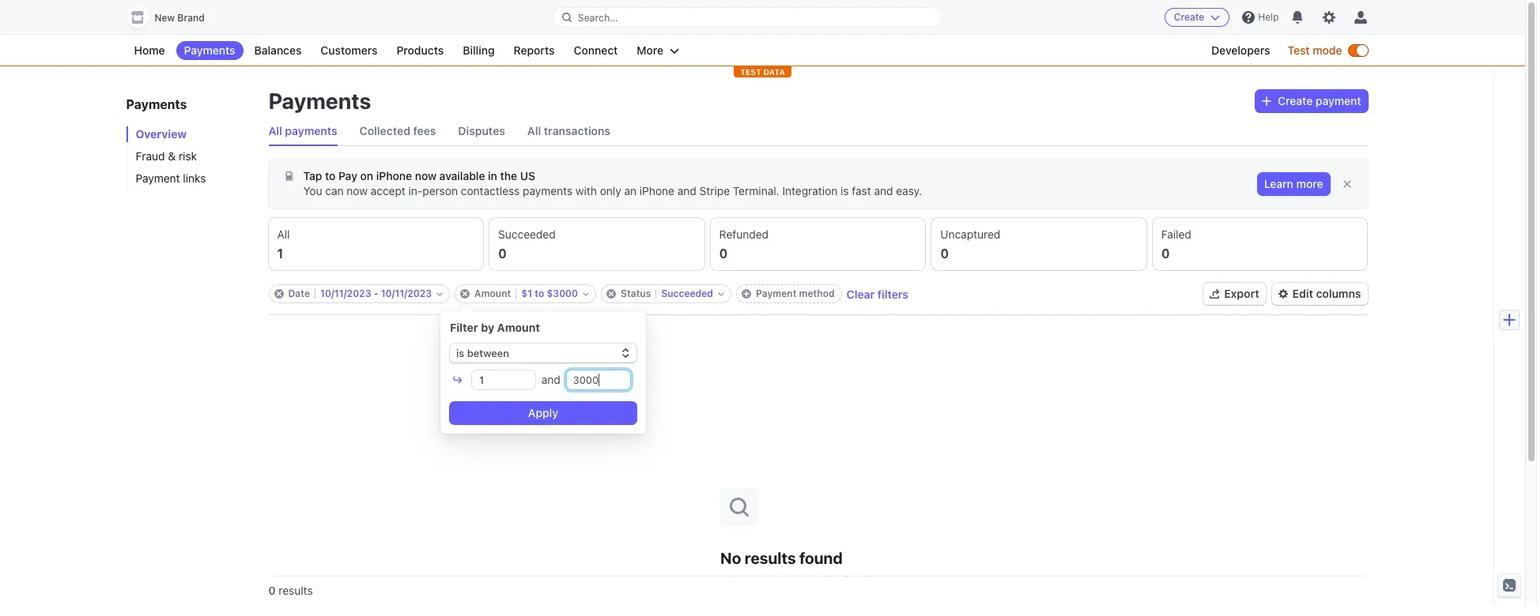 Task type: describe. For each thing, give the bounding box(es) containing it.
new brand
[[155, 12, 205, 24]]

uncaptured 0
[[941, 228, 1001, 261]]

edit
[[1293, 287, 1314, 301]]

disputes link
[[458, 117, 505, 146]]

new brand button
[[126, 6, 220, 28]]

only
[[600, 184, 621, 198]]

svg image inside create payment popup button
[[1262, 97, 1272, 106]]

to for pay
[[325, 169, 336, 183]]

payment for payment links
[[136, 172, 180, 185]]

billing link
[[455, 41, 503, 60]]

Search… search field
[[553, 8, 941, 27]]

payment links link
[[126, 171, 253, 187]]

mode
[[1313, 44, 1343, 57]]

10/11/2023 - 10/11/2023
[[320, 288, 432, 300]]

apply button
[[450, 403, 637, 425]]

us
[[520, 169, 536, 183]]

developers link
[[1204, 41, 1279, 60]]

any
[[786, 574, 804, 587]]

remove date image
[[274, 290, 284, 299]]

links
[[183, 172, 206, 185]]

brand
[[177, 12, 205, 24]]

integration
[[783, 184, 838, 198]]

2 horizontal spatial results
[[807, 574, 841, 587]]

clear filters toolbar
[[269, 285, 909, 304]]

tab list containing all payments
[[269, 117, 1368, 146]]

an
[[624, 184, 637, 198]]

failed 0
[[1162, 228, 1192, 261]]

status
[[621, 288, 651, 300]]

more
[[637, 44, 664, 57]]

collected fees
[[360, 124, 436, 138]]

succeeded for succeeded
[[662, 288, 713, 300]]

amount inside "clear filters" toolbar
[[475, 288, 511, 300]]

0 results
[[269, 585, 313, 598]]

$1
[[521, 288, 532, 300]]

connect
[[574, 44, 618, 57]]

search…
[[578, 11, 618, 23]]

refunded
[[720, 228, 769, 241]]

payments up all payments
[[269, 88, 371, 114]]

fraud & risk link
[[126, 149, 253, 165]]

payments up overview
[[126, 97, 187, 112]]

reports
[[514, 44, 555, 57]]

2 horizontal spatial and
[[874, 184, 893, 198]]

export button
[[1204, 283, 1266, 305]]

0 for refunded 0
[[720, 247, 728, 261]]

contactless
[[461, 184, 520, 198]]

learn
[[1265, 177, 1294, 191]]

available
[[440, 169, 485, 183]]

connect link
[[566, 41, 626, 60]]

1 vertical spatial amount
[[497, 321, 540, 335]]

products
[[397, 44, 444, 57]]

failed
[[1162, 228, 1192, 241]]

1
[[277, 247, 283, 261]]

edit amount image
[[583, 291, 589, 297]]

for
[[844, 574, 858, 587]]

edit columns
[[1293, 287, 1362, 301]]

0 horizontal spatial iphone
[[376, 169, 412, 183]]

payments down the brand
[[184, 44, 235, 57]]

tap to pay on iphone now available in the us you can now accept in-person contactless payments with only an iphone and stripe terminal. integration is fast and easy.
[[303, 169, 922, 198]]

more
[[1297, 177, 1324, 191]]

found
[[800, 549, 843, 568]]

1 vertical spatial svg image
[[284, 172, 294, 181]]

new
[[155, 12, 175, 24]]

risk
[[179, 149, 197, 163]]

query.
[[884, 574, 916, 587]]

-
[[374, 288, 378, 300]]

uncaptured
[[941, 228, 1001, 241]]

edit columns button
[[1272, 283, 1368, 305]]

clear filters
[[847, 288, 909, 301]]

in-
[[409, 184, 423, 198]]

Search… text field
[[553, 8, 941, 27]]

apply
[[528, 407, 558, 420]]

succeeded for succeeded 0
[[498, 228, 556, 241]]

easy.
[[896, 184, 922, 198]]

all for transactions
[[528, 124, 541, 138]]

create payment button
[[1256, 90, 1368, 112]]

0 for uncaptured 0
[[941, 247, 949, 261]]

add payment method image
[[742, 290, 751, 299]]

date
[[288, 288, 310, 300]]

0 vertical spatial now
[[415, 169, 437, 183]]

all for 1
[[277, 228, 290, 241]]

there
[[721, 574, 750, 587]]

$1 to $3000
[[521, 288, 578, 300]]

edit status image
[[718, 291, 725, 297]]

create button
[[1165, 8, 1230, 27]]

0 horizontal spatial and
[[539, 373, 564, 387]]

columns
[[1317, 287, 1362, 301]]

test data
[[740, 67, 785, 77]]

all for payments
[[269, 124, 282, 138]]

0 for succeeded 0
[[498, 247, 507, 261]]

payment links
[[136, 172, 206, 185]]

0 for failed 0
[[1162, 247, 1170, 261]]

reports link
[[506, 41, 563, 60]]



Task type: locate. For each thing, give the bounding box(es) containing it.
to inside tap to pay on iphone now available in the us you can now accept in-person contactless payments with only an iphone and stripe terminal. integration is fast and easy.
[[325, 169, 336, 183]]

home link
[[126, 41, 173, 60]]

0 horizontal spatial succeeded
[[498, 228, 556, 241]]

amount right by
[[497, 321, 540, 335]]

products link
[[389, 41, 452, 60]]

succeeded inside "clear filters" toolbar
[[662, 288, 713, 300]]

on
[[360, 169, 373, 183]]

0 horizontal spatial payment
[[136, 172, 180, 185]]

0 vertical spatial to
[[325, 169, 336, 183]]

succeeded
[[498, 228, 556, 241], [662, 288, 713, 300]]

create up developers link
[[1174, 11, 1205, 23]]

1 vertical spatial iphone
[[640, 184, 675, 198]]

0 vertical spatial payments
[[285, 124, 337, 138]]

you
[[303, 184, 322, 198]]

svg image left create payment
[[1262, 97, 1272, 106]]

create
[[1174, 11, 1205, 23], [1278, 94, 1313, 108]]

1 vertical spatial tab list
[[269, 218, 1368, 271]]

balances
[[254, 44, 302, 57]]

developers
[[1212, 44, 1271, 57]]

1 horizontal spatial create
[[1278, 94, 1313, 108]]

1 tab list from the top
[[269, 117, 1368, 146]]

1 vertical spatial payment
[[756, 288, 797, 300]]

payments down us
[[523, 184, 573, 198]]

1 horizontal spatial 10/11/2023
[[381, 288, 432, 300]]

fast
[[852, 184, 871, 198]]

payment method
[[756, 288, 835, 300]]

all
[[269, 124, 282, 138], [528, 124, 541, 138], [277, 228, 290, 241]]

more button
[[629, 41, 687, 60]]

1 horizontal spatial iphone
[[640, 184, 675, 198]]

succeeded inside tab list
[[498, 228, 556, 241]]

the
[[500, 169, 517, 183]]

that
[[861, 574, 881, 587]]

svg image
[[1262, 97, 1272, 106], [284, 172, 294, 181]]

0 horizontal spatial create
[[1174, 11, 1205, 23]]

0 inside succeeded 0
[[498, 247, 507, 261]]

2 10/11/2023 from the left
[[381, 288, 432, 300]]

1 horizontal spatial now
[[415, 169, 437, 183]]

collected fees link
[[360, 117, 436, 146]]

0 vertical spatial create
[[1174, 11, 1205, 23]]

remove amount image
[[460, 290, 470, 299]]

all transactions link
[[528, 117, 611, 146]]

&
[[168, 149, 176, 163]]

1 vertical spatial payments
[[523, 184, 573, 198]]

amount right remove amount image
[[475, 288, 511, 300]]

0 vertical spatial iphone
[[376, 169, 412, 183]]

0 horizontal spatial results
[[279, 585, 313, 598]]

payments
[[285, 124, 337, 138], [523, 184, 573, 198]]

create left payment
[[1278, 94, 1313, 108]]

collected
[[360, 124, 411, 138]]

create inside create payment popup button
[[1278, 94, 1313, 108]]

tab list up integration
[[269, 117, 1368, 146]]

now down pay
[[347, 184, 368, 198]]

create for create
[[1174, 11, 1205, 23]]

payments inside tap to pay on iphone now available in the us you can now accept in-person contactless payments with only an iphone and stripe terminal. integration is fast and easy.
[[523, 184, 573, 198]]

1 vertical spatial now
[[347, 184, 368, 198]]

1 vertical spatial create
[[1278, 94, 1313, 108]]

create payment
[[1278, 94, 1362, 108]]

10/11/2023
[[320, 288, 371, 300], [381, 288, 432, 300]]

filter
[[450, 321, 478, 335]]

payments up the tap
[[285, 124, 337, 138]]

succeeded left edit status icon
[[662, 288, 713, 300]]

0 vertical spatial succeeded
[[498, 228, 556, 241]]

remove status image
[[607, 290, 616, 299]]

no
[[721, 549, 741, 568]]

0 inside failed 0
[[1162, 247, 1170, 261]]

succeeded 0
[[498, 228, 556, 261]]

person
[[423, 184, 458, 198]]

1 horizontal spatial svg image
[[1262, 97, 1272, 106]]

0 vertical spatial svg image
[[1262, 97, 1272, 106]]

help
[[1259, 11, 1279, 23]]

clear
[[847, 288, 875, 301]]

iphone up accept
[[376, 169, 412, 183]]

0 horizontal spatial 10/11/2023
[[320, 288, 371, 300]]

to right $1
[[535, 288, 544, 300]]

in
[[488, 169, 497, 183]]

test mode
[[1288, 44, 1343, 57]]

0 inside uncaptured 0
[[941, 247, 949, 261]]

is
[[841, 184, 849, 198]]

1 horizontal spatial payments
[[523, 184, 573, 198]]

payments link
[[176, 41, 243, 60]]

overview link
[[126, 127, 253, 142]]

all 1
[[277, 228, 290, 261]]

to for $3000
[[535, 288, 544, 300]]

0 horizontal spatial payments
[[285, 124, 337, 138]]

0 horizontal spatial to
[[325, 169, 336, 183]]

and right fast
[[874, 184, 893, 198]]

customers link
[[313, 41, 386, 60]]

1 horizontal spatial to
[[535, 288, 544, 300]]

home
[[134, 44, 165, 57]]

method
[[799, 288, 835, 300]]

1 10/11/2023 from the left
[[320, 288, 371, 300]]

0 vertical spatial amount
[[475, 288, 511, 300]]

create for create payment
[[1278, 94, 1313, 108]]

0 vertical spatial tab list
[[269, 117, 1368, 146]]

results for no
[[745, 549, 796, 568]]

fees
[[413, 124, 436, 138]]

data
[[764, 67, 785, 77]]

tab list up method
[[269, 218, 1368, 271]]

create inside "create" button
[[1174, 11, 1205, 23]]

10/11/2023 right -
[[381, 288, 432, 300]]

payment
[[136, 172, 180, 185], [756, 288, 797, 300]]

all inside all payments link
[[269, 124, 282, 138]]

with
[[576, 184, 597, 198]]

payment inside "clear filters" toolbar
[[756, 288, 797, 300]]

now up in-
[[415, 169, 437, 183]]

clear filters button
[[847, 288, 909, 301]]

disputes
[[458, 124, 505, 138]]

None number field
[[472, 371, 535, 390], [567, 371, 630, 390], [472, 371, 535, 390], [567, 371, 630, 390]]

accept
[[371, 184, 406, 198]]

to inside "clear filters" toolbar
[[535, 288, 544, 300]]

1 horizontal spatial succeeded
[[662, 288, 713, 300]]

filter by amount
[[450, 321, 540, 335]]

1 horizontal spatial results
[[745, 549, 796, 568]]

1 horizontal spatial and
[[678, 184, 697, 198]]

payment down the fraud at the top left of the page
[[136, 172, 180, 185]]

aren't
[[753, 574, 783, 587]]

$3000
[[547, 288, 578, 300]]

learn more link
[[1258, 173, 1330, 195]]

no results found there aren't any results for that query.
[[721, 549, 916, 587]]

overview
[[136, 127, 187, 141]]

0 horizontal spatial svg image
[[284, 172, 294, 181]]

1 vertical spatial succeeded
[[662, 288, 713, 300]]

tab list
[[269, 117, 1368, 146], [269, 218, 1368, 271]]

0
[[498, 247, 507, 261], [720, 247, 728, 261], [941, 247, 949, 261], [1162, 247, 1170, 261], [269, 585, 276, 598]]

now
[[415, 169, 437, 183], [347, 184, 368, 198]]

payments
[[184, 44, 235, 57], [269, 88, 371, 114], [126, 97, 187, 112]]

1 horizontal spatial payment
[[756, 288, 797, 300]]

svg image left the tap
[[284, 172, 294, 181]]

help button
[[1237, 5, 1286, 30]]

results for 0
[[279, 585, 313, 598]]

amount
[[475, 288, 511, 300], [497, 321, 540, 335]]

and
[[678, 184, 697, 198], [874, 184, 893, 198], [539, 373, 564, 387]]

10/11/2023 left -
[[320, 288, 371, 300]]

billing
[[463, 44, 495, 57]]

stripe
[[700, 184, 730, 198]]

refunded 0
[[720, 228, 769, 261]]

balances link
[[246, 41, 310, 60]]

0 inside refunded 0
[[720, 247, 728, 261]]

1 vertical spatial to
[[535, 288, 544, 300]]

edit date image
[[437, 291, 443, 297]]

succeeded down contactless
[[498, 228, 556, 241]]

payment for payment method
[[756, 288, 797, 300]]

tab list containing 1
[[269, 218, 1368, 271]]

can
[[325, 184, 344, 198]]

fraud & risk
[[136, 149, 197, 163]]

results
[[745, 549, 796, 568], [807, 574, 841, 587], [279, 585, 313, 598]]

payment right add payment method icon
[[756, 288, 797, 300]]

transactions
[[544, 124, 611, 138]]

all payments
[[269, 124, 337, 138]]

all transactions
[[528, 124, 611, 138]]

and up apply at the left bottom
[[539, 373, 564, 387]]

all inside all transactions 'link'
[[528, 124, 541, 138]]

to up can
[[325, 169, 336, 183]]

fraud
[[136, 149, 165, 163]]

and left stripe
[[678, 184, 697, 198]]

2 tab list from the top
[[269, 218, 1368, 271]]

iphone right an
[[640, 184, 675, 198]]

customers
[[321, 44, 378, 57]]

0 horizontal spatial now
[[347, 184, 368, 198]]

0 vertical spatial payment
[[136, 172, 180, 185]]



Task type: vqa. For each thing, say whether or not it's contained in the screenshot.
disputed to the left
no



